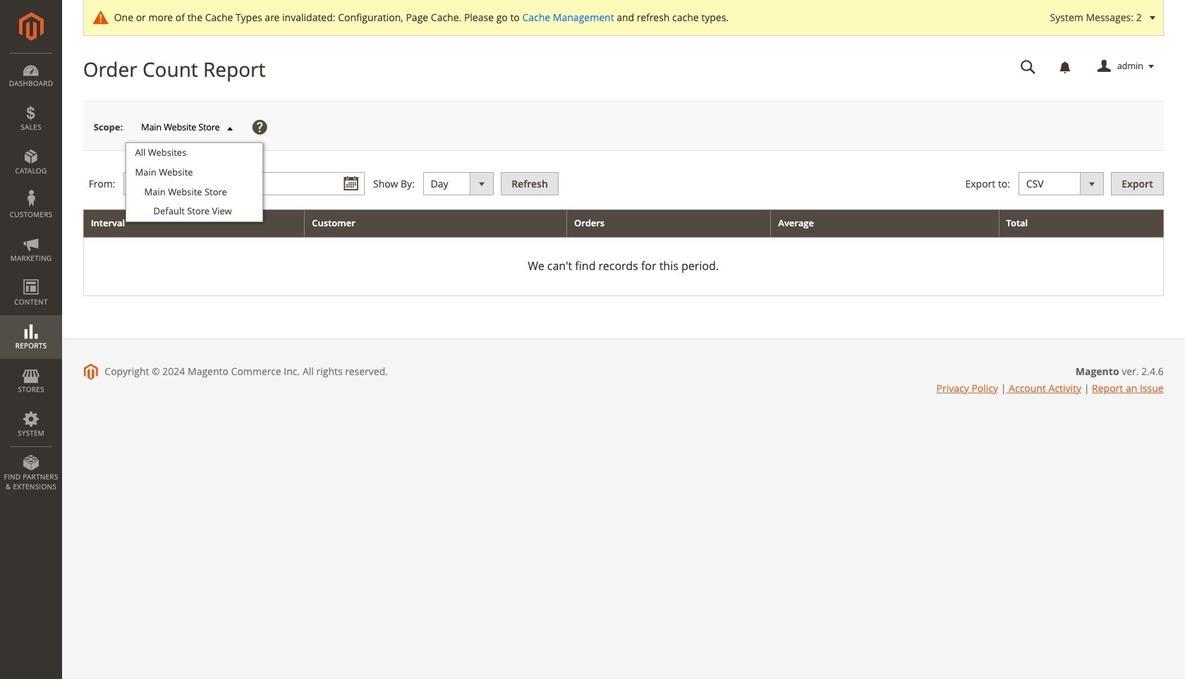 Task type: describe. For each thing, give the bounding box(es) containing it.
magento admin panel image
[[19, 12, 43, 41]]



Task type: locate. For each thing, give the bounding box(es) containing it.
menu bar
[[0, 53, 62, 499]]

None text field
[[124, 172, 229, 196], [259, 172, 365, 196], [124, 172, 229, 196], [259, 172, 365, 196]]

None text field
[[1011, 54, 1046, 79]]



